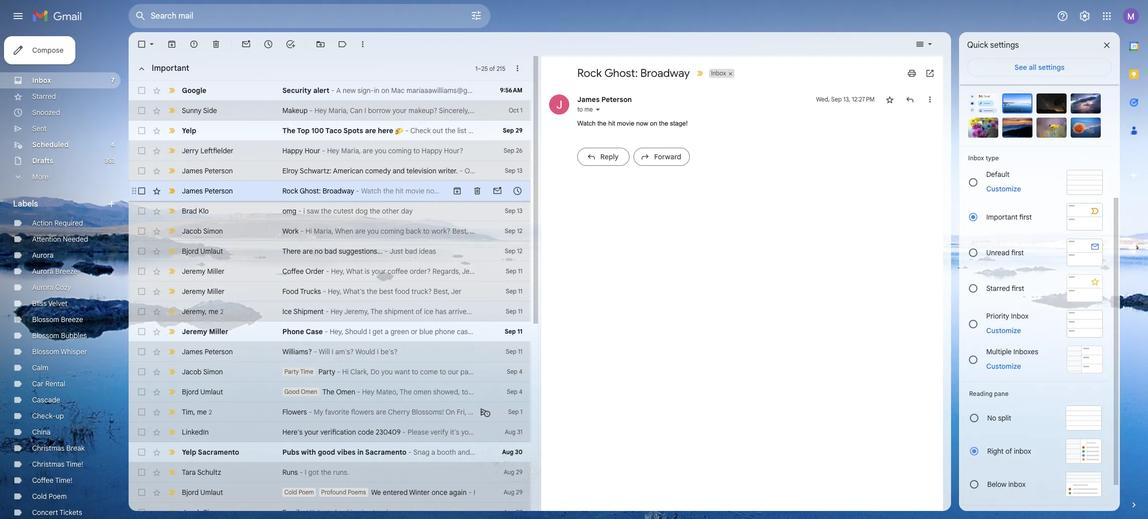 Task type: vqa. For each thing, say whether or not it's contained in the screenshot.


Task type: describe. For each thing, give the bounding box(es) containing it.
time! for coffee time!
[[55, 476, 72, 485]]

4 for party
[[519, 368, 523, 375]]

more image
[[358, 39, 368, 49]]

- down "work - hi maria, when are you coming back to work? best, jacob"
[[385, 247, 388, 256]]

i left got
[[305, 468, 307, 477]]

1 vertical spatial maria,
[[341, 146, 361, 155]]

split
[[998, 414, 1012, 423]]

important according to google magic. switch
[[695, 68, 705, 78]]

regards,
[[433, 267, 461, 276]]

party?
[[461, 367, 481, 376]]

sep for food trucks - hey, what's the best food truck? best, jer
[[506, 287, 517, 295]]

sep 12 for work - hi maria, when are you coming back to work? best, jacob
[[505, 227, 523, 235]]

row containing sunny side
[[129, 101, 531, 121]]

14 row from the top
[[129, 342, 531, 362]]

the top 100 taco spots are here
[[282, 126, 395, 135]]

in
[[357, 448, 364, 457]]

12:27 pm
[[852, 95, 875, 103]]

case
[[306, 327, 323, 336]]

be's?
[[381, 347, 398, 356]]

to right 'want'
[[412, 367, 418, 376]]

labels
[[13, 199, 38, 209]]

0 vertical spatial 1
[[475, 65, 478, 72]]

shipment
[[294, 307, 324, 316]]

1 horizontal spatial party
[[318, 367, 335, 376]]

order
[[306, 267, 324, 276]]

rock ghost: broadway main content
[[129, 32, 951, 519]]

pubs with good vibes in sacramento -
[[282, 448, 413, 457]]

11 row from the top
[[129, 281, 531, 302]]

row containing linkedin
[[129, 422, 531, 442]]

party time party - hi clark, do you want to come to our party?
[[284, 367, 481, 376]]

coming for back
[[381, 227, 404, 236]]

inboxes
[[1014, 347, 1039, 356]]

- right runs
[[300, 468, 303, 477]]

james for elroy schwartz: american comedy and television writer. -
[[182, 166, 203, 175]]

quick settings element
[[967, 40, 1019, 58]]

1 for makeup - hey maria, can i borrow your makeup? sincerely, sunny
[[520, 107, 523, 114]]

1 vertical spatial best,
[[434, 287, 450, 296]]

2 horizontal spatial your
[[393, 106, 407, 115]]

will
[[319, 347, 330, 356]]

velvet
[[48, 299, 68, 308]]

top
[[297, 126, 310, 135]]

christmas for christmas time!
[[32, 460, 65, 469]]

china link
[[32, 428, 51, 437]]

important first
[[987, 212, 1032, 221]]

jeremy miller for food trucks
[[182, 287, 225, 296]]

starred for 'starred' link
[[32, 92, 56, 101]]

1 horizontal spatial now
[[636, 120, 648, 127]]

suggestions...
[[339, 247, 383, 256]]

sep for williams? - will i am's? would i be's?
[[506, 348, 517, 355]]

2 jacob simon from the top
[[182, 367, 223, 376]]

jeremy for food trucks - hey, what's the best food truck? best, jer
[[182, 287, 205, 296]]

1 vertical spatial hi
[[342, 367, 349, 376]]

- right writer.
[[460, 166, 463, 175]]

inbox section options image
[[513, 63, 523, 73]]

sep for phone case - hey, should i get a green or blue phone case? thanks, jer
[[505, 328, 516, 335]]

action required link
[[32, 219, 83, 228]]

sep for elroy schwartz: american comedy and television writer. -
[[505, 167, 516, 174]]

good
[[284, 388, 300, 396]]

jacob simon for work
[[182, 227, 223, 236]]

oct 1
[[509, 107, 523, 114]]

sep 12 for there are no bad suggestions... - just bad ideas
[[505, 247, 523, 255]]

jacob right in. on the left bottom of the page
[[371, 508, 391, 517]]

- up 'winter'
[[408, 448, 412, 457]]

i left get
[[369, 327, 371, 336]]

0 horizontal spatial just
[[316, 508, 330, 517]]

settings inside quick settings element
[[990, 40, 1019, 50]]

sep 13 for elroy schwartz: american comedy and television writer. -
[[505, 167, 523, 174]]

break
[[66, 444, 85, 453]]

customize for priority inbox
[[987, 326, 1021, 335]]

sep 11 for jer
[[506, 287, 523, 295]]

sep for coffee order - hey, what is your coffee order? regards, jeremy
[[506, 267, 517, 275]]

should
[[345, 327, 367, 336]]

oct
[[509, 107, 519, 114]]

would
[[355, 347, 375, 356]]

bjord for we entered winter once again -
[[182, 488, 199, 497]]

1 vertical spatial inbox
[[1009, 480, 1026, 489]]

- right case
[[325, 327, 328, 336]]

james for williams? - will i am's? would i be's?
[[182, 347, 203, 356]]

row containing google
[[129, 80, 531, 101]]

toolbar inside row
[[447, 186, 528, 196]]

, for jeremy
[[205, 307, 207, 316]]

trucks
[[300, 287, 321, 296]]

omen inside good omen the omen -
[[301, 388, 317, 396]]

215
[[497, 65, 506, 72]]

13 for omg - i saw the cutest dog the other day
[[517, 207, 523, 215]]

comedy
[[365, 166, 391, 175]]

blossom for blossom breeze
[[32, 315, 59, 324]]

phone
[[282, 327, 304, 336]]

sunny side
[[182, 106, 217, 115]]

email
[[282, 508, 299, 517]]

starred for starred first
[[987, 284, 1010, 293]]

sep 11 for blue
[[505, 328, 523, 335]]

blossom for blossom bubbles
[[32, 331, 59, 340]]

0 vertical spatial hey
[[315, 106, 327, 115]]

1 horizontal spatial hey
[[327, 146, 340, 155]]

american
[[333, 166, 364, 175]]

advanced search options image
[[466, 6, 486, 26]]

29 for the top 100 taco spots are here
[[516, 127, 523, 134]]

- left "will"
[[314, 347, 317, 356]]

coffee order - hey, what is your coffee order? regards, jeremy
[[282, 267, 486, 276]]

sep 13 for omg - i saw the cutest dog the other day
[[505, 207, 523, 215]]

to right "back"
[[423, 227, 430, 236]]

- right makeup in the left of the page
[[310, 106, 313, 115]]

jacob simon for email
[[182, 508, 223, 517]]

there
[[282, 247, 301, 256]]

drafts
[[32, 156, 53, 165]]

1 vertical spatial your
[[372, 267, 386, 276]]

compose button
[[4, 36, 76, 64]]

customize button for multiple inboxes
[[981, 360, 1027, 372]]

ghost: for rock ghost: broadway - watch the hit movie now on the stage!
[[300, 186, 321, 196]]

elroy
[[282, 166, 298, 175]]

labels image
[[338, 39, 348, 49]]

- right order
[[326, 267, 329, 276]]

email - hi! just checking in. jacob
[[282, 508, 391, 517]]

sep 4 for hi
[[507, 368, 523, 375]]

sep for work - hi maria, when are you coming back to work? best, jacob
[[505, 227, 516, 235]]

yelp sacramento
[[182, 448, 239, 457]]

row containing jeremy
[[129, 302, 531, 322]]

broadway for rock ghost: broadway
[[641, 66, 690, 80]]

- left hi!
[[301, 508, 305, 517]]

wed,
[[816, 95, 830, 103]]

customize for default
[[987, 184, 1021, 193]]

inbox type element
[[968, 154, 1103, 162]]

0 horizontal spatial your
[[305, 428, 319, 437]]

christmas break
[[32, 444, 85, 453]]

compose
[[32, 46, 64, 55]]

you for maria,
[[375, 146, 386, 155]]

aurora for aurora breeze
[[32, 267, 53, 276]]

peterson for williams? - will i am's? would i be's?
[[205, 347, 233, 356]]

calm
[[32, 363, 48, 372]]

- right flowers
[[309, 408, 312, 417]]

no
[[988, 414, 997, 423]]

rock ghost: broadway - watch the hit movie now on the stage!
[[282, 186, 483, 196]]

0 vertical spatial hi
[[306, 227, 312, 236]]

bjord umlaut for we entered winter once again -
[[182, 488, 223, 497]]

bliss velvet link
[[32, 299, 68, 308]]

- right alert
[[331, 86, 335, 95]]

rock for rock ghost: broadway - watch the hit movie now on the stage!
[[282, 186, 298, 196]]

2 for tim
[[209, 408, 212, 416]]

writer.
[[438, 166, 458, 175]]

labels navigation
[[0, 32, 129, 519]]

sep 11 for jeremy
[[506, 267, 523, 275]]

flowers
[[282, 408, 307, 417]]

0 vertical spatial on
[[650, 120, 657, 127]]

miller for coffee
[[207, 267, 225, 276]]

- right trucks
[[323, 287, 326, 296]]

10 row from the top
[[129, 261, 531, 281]]

no
[[315, 247, 323, 256]]

- down clark,
[[357, 387, 360, 397]]

are left the no
[[303, 247, 313, 256]]

customize for multiple inboxes
[[987, 362, 1021, 371]]

pane
[[995, 390, 1009, 398]]

peterson for rock ghost: broadway - watch the hit movie now on the stage!
[[205, 186, 233, 196]]

ghost: for rock ghost: broadway
[[605, 66, 638, 80]]

with
[[301, 448, 316, 457]]

pubs
[[282, 448, 299, 457]]

1 horizontal spatial of
[[1006, 447, 1012, 456]]

sep for ice shipment -
[[506, 308, 517, 315]]

first for starred first
[[1012, 284, 1025, 293]]

1 horizontal spatial omen
[[336, 387, 355, 397]]

car rental
[[32, 379, 65, 388]]

inbox right priority
[[1011, 311, 1029, 320]]

0 vertical spatial stage!
[[670, 120, 688, 127]]

or
[[411, 327, 418, 336]]

aurora for aurora link
[[32, 251, 53, 260]]

6 row from the top
[[129, 181, 531, 201]]

on inside row
[[441, 186, 449, 196]]

can
[[350, 106, 363, 115]]

0 vertical spatial jer
[[451, 287, 462, 296]]

me for ice shipment -
[[209, 307, 218, 316]]

snoozed
[[32, 108, 60, 117]]

klo
[[199, 207, 209, 216]]

blossom for blossom whisper
[[32, 347, 59, 356]]

gmail image
[[32, 6, 87, 26]]

i
[[303, 207, 305, 216]]

bjord umlaut for good omen the omen -
[[182, 387, 223, 397]]

profound poems
[[321, 489, 366, 496]]

0 vertical spatial best,
[[452, 227, 469, 236]]

- right hour
[[322, 146, 325, 155]]

rock for rock ghost: broadway
[[577, 66, 602, 80]]

jacob for sep 4
[[182, 367, 202, 376]]

wed, sep 13, 12:27 pm
[[816, 95, 875, 103]]

bjord for good omen the omen -
[[182, 387, 199, 397]]

21 row from the top
[[129, 482, 531, 503]]

to up television
[[414, 146, 420, 155]]

makeup - hey maria, can i borrow your makeup? sincerely, sunny
[[282, 106, 491, 115]]

are for spots
[[365, 126, 376, 135]]

alert
[[313, 86, 330, 95]]

1 umlaut from the top
[[200, 247, 223, 256]]

- up dog
[[356, 186, 359, 196]]

hour
[[305, 146, 320, 155]]

reading pane
[[969, 390, 1009, 398]]

here's your verification code 230409 -
[[282, 428, 408, 437]]

up
[[56, 412, 64, 421]]

to left show details image
[[577, 106, 583, 113]]

tara
[[182, 468, 196, 477]]

22 row from the top
[[129, 503, 531, 519]]

yelp for yelp sacramento
[[182, 448, 196, 457]]

hour?
[[444, 146, 463, 155]]

coffee time! link
[[32, 476, 72, 485]]

are for when
[[355, 227, 366, 236]]

16 row from the top
[[129, 382, 531, 402]]

1 horizontal spatial just
[[390, 247, 403, 256]]

bubbles
[[61, 331, 87, 340]]

sep for omg - i saw the cutest dog the other day
[[505, 207, 516, 215]]

2 simon from the top
[[203, 367, 223, 376]]

sep inside the wed, sep 13, 12:27 pm cell
[[831, 95, 842, 103]]

4 for the omen
[[519, 388, 523, 396]]

food trucks - hey, what's the best food truck? best, jer
[[282, 287, 462, 296]]

1 vertical spatial jer
[[503, 327, 514, 336]]

of inside important tab panel
[[489, 65, 495, 72]]

james up to me
[[577, 95, 600, 104]]

toggle split pane mode image
[[915, 39, 925, 49]]

0 vertical spatial inbox
[[1014, 447, 1032, 456]]

inbox button
[[709, 69, 727, 78]]

row containing jerry leftfielder
[[129, 141, 531, 161]]

1 sunny from the left
[[182, 106, 202, 115]]

case?
[[457, 327, 476, 336]]

china
[[32, 428, 51, 437]]

- right 230409
[[403, 428, 406, 437]]

, for tim
[[193, 407, 195, 416]]

miller for phone
[[209, 327, 228, 336]]

omg - i saw the cutest dog the other day
[[282, 207, 413, 216]]

theme element
[[968, 76, 988, 86]]

important tab panel
[[129, 56, 531, 519]]

order?
[[410, 267, 431, 276]]

security
[[282, 86, 312, 95]]

no split
[[988, 414, 1012, 423]]

concert
[[32, 508, 58, 517]]

food
[[282, 287, 299, 296]]

makeup?
[[409, 106, 437, 115]]

1 bjord umlaut from the top
[[182, 247, 223, 256]]

sep 26
[[504, 147, 523, 154]]

peterson up watch the hit movie now on the stage!
[[602, 95, 632, 104]]

2 vertical spatial you
[[381, 367, 393, 376]]

movie inside row
[[406, 186, 425, 196]]

main menu image
[[12, 10, 24, 22]]

stage! inside row
[[464, 186, 483, 196]]

thanks,
[[477, 327, 502, 336]]

has scheduled message image
[[480, 407, 491, 417]]

starred first
[[987, 284, 1025, 293]]

cascade link
[[32, 396, 60, 405]]

jeremy miller for coffee order
[[182, 267, 225, 276]]

umlaut for we entered winter once again -
[[200, 488, 223, 497]]

- right again
[[469, 488, 472, 497]]



Task type: locate. For each thing, give the bounding box(es) containing it.
1 blossom from the top
[[32, 315, 59, 324]]

inbox
[[1014, 447, 1032, 456], [1009, 480, 1026, 489]]

2 aurora from the top
[[32, 267, 53, 276]]

1 vertical spatial bjord umlaut
[[182, 387, 223, 397]]

customize button for default
[[981, 183, 1027, 195]]

aurora for aurora cozy
[[32, 283, 53, 292]]

tara schultz
[[182, 468, 221, 477]]

7 row from the top
[[129, 201, 531, 221]]

your right is
[[372, 267, 386, 276]]

tim , me 2
[[182, 407, 212, 416]]

the right good
[[322, 387, 335, 397]]

2 customize button from the top
[[981, 324, 1027, 336]]

1 sacramento from the left
[[198, 448, 239, 457]]

3 simon from the top
[[203, 508, 223, 517]]

poem inside labels navigation
[[49, 492, 67, 501]]

cold down runs
[[284, 489, 297, 496]]

just
[[390, 247, 403, 256], [316, 508, 330, 517]]

show details image
[[595, 107, 601, 113]]

1 yelp from the top
[[182, 126, 196, 135]]

jacob for aug 29
[[182, 508, 202, 517]]

230409
[[376, 428, 401, 437]]

bliss velvet
[[32, 299, 68, 308]]

2 vertical spatial bjord umlaut
[[182, 488, 223, 497]]

1 aurora from the top
[[32, 251, 53, 260]]

0 vertical spatial movie
[[617, 120, 635, 127]]

broadway inside important tab panel
[[323, 186, 354, 196]]

reading pane element
[[969, 390, 1102, 398]]

now inside row
[[426, 186, 440, 196]]

1 happy from the left
[[282, 146, 303, 155]]

bjord umlaut
[[182, 247, 223, 256], [182, 387, 223, 397], [182, 488, 223, 497]]

jeremy for coffee order - hey, what is your coffee order? regards, jeremy
[[182, 267, 205, 276]]

more button
[[0, 169, 121, 185]]

simon for work
[[203, 227, 223, 236]]

0 horizontal spatial rock
[[282, 186, 298, 196]]

i
[[365, 106, 366, 115], [369, 327, 371, 336], [332, 347, 334, 356], [377, 347, 379, 356], [305, 468, 307, 477]]

coffee time!
[[32, 476, 72, 485]]

2 customize from the top
[[987, 326, 1021, 335]]

aug 31
[[505, 428, 523, 436]]

poems
[[348, 489, 366, 496]]

side
[[203, 106, 217, 115]]

1 vertical spatial 4
[[519, 368, 523, 375]]

0 vertical spatial sep 12
[[505, 227, 523, 235]]

party left time
[[284, 368, 299, 375]]

1 horizontal spatial the
[[322, 387, 335, 397]]

you up comedy
[[375, 146, 386, 155]]

1 horizontal spatial ghost:
[[605, 66, 638, 80]]

2 vertical spatial me
[[197, 407, 207, 416]]

1 vertical spatial hit
[[396, 186, 404, 196]]

blossom up 'calm'
[[32, 347, 59, 356]]

green
[[391, 327, 409, 336]]

are left here
[[365, 126, 376, 135]]

2 bjord from the top
[[182, 387, 199, 397]]

of right 25
[[489, 65, 495, 72]]

move to image
[[316, 39, 326, 49]]

3 bjord umlaut from the top
[[182, 488, 223, 497]]

30
[[515, 448, 523, 456]]

jacob down brad
[[182, 227, 202, 236]]

miller for food
[[207, 287, 225, 296]]

settings inside see all settings button
[[1039, 63, 1065, 72]]

james peterson for rock ghost: broadway - watch the hit movie now on the stage!
[[182, 186, 233, 196]]

hit down and
[[396, 186, 404, 196]]

first for unread first
[[1012, 248, 1024, 257]]

important down archive icon
[[152, 63, 189, 73]]

coffee for coffee time!
[[32, 476, 54, 485]]

row containing yelp sacramento
[[129, 442, 531, 462]]

sep 13
[[505, 167, 523, 174], [505, 207, 523, 215]]

do
[[371, 367, 380, 376]]

sep for flowers -
[[508, 408, 519, 416]]

row containing tim
[[129, 402, 531, 422]]

party right time
[[318, 367, 335, 376]]

0 horizontal spatial broadway
[[323, 186, 354, 196]]

0 horizontal spatial starred
[[32, 92, 56, 101]]

inbox for inbox type
[[968, 154, 984, 162]]

1 vertical spatial watch
[[361, 186, 381, 196]]

1 vertical spatial of
[[1006, 447, 1012, 456]]

truck?
[[412, 287, 432, 296]]

wed, sep 13, 12:27 pm cell
[[816, 94, 875, 105]]

3 blossom from the top
[[32, 347, 59, 356]]

blossom down blossom breeze link at the bottom
[[32, 331, 59, 340]]

bjord
[[182, 247, 199, 256], [182, 387, 199, 397], [182, 488, 199, 497]]

🌮 image
[[395, 127, 404, 136]]

1 jeremy miller from the top
[[182, 267, 225, 276]]

0 vertical spatial the
[[282, 126, 296, 135]]

0 horizontal spatial watch
[[361, 186, 381, 196]]

sunny right sincerely,
[[471, 106, 491, 115]]

0 vertical spatial broadway
[[641, 66, 690, 80]]

first right 'unread'
[[1012, 248, 1024, 257]]

inbox for inbox link
[[32, 76, 51, 85]]

0 horizontal spatial ,
[[193, 407, 195, 416]]

jacob simon down tara schultz
[[182, 508, 223, 517]]

1 row from the top
[[129, 80, 531, 101]]

bjord umlaut up tim , me 2
[[182, 387, 223, 397]]

cold poem down "coffee time!"
[[32, 492, 67, 501]]

3 bjord from the top
[[182, 488, 199, 497]]

2 vertical spatial jacob simon
[[182, 508, 223, 517]]

1 horizontal spatial your
[[372, 267, 386, 276]]

bliss
[[32, 299, 47, 308]]

christmas up coffee time! link
[[32, 460, 65, 469]]

aug 30
[[502, 448, 523, 456]]

multiple
[[987, 347, 1012, 356]]

hey, for hey, what is your coffee order? regards, jeremy
[[331, 267, 345, 276]]

hey down the taco
[[327, 146, 340, 155]]

omen
[[336, 387, 355, 397], [301, 388, 317, 396]]

winter
[[409, 488, 430, 497]]

more
[[32, 172, 48, 181]]

None search field
[[129, 4, 491, 28]]

ice shipment -
[[282, 307, 331, 316]]

happy left hour
[[282, 146, 303, 155]]

1 – 25 of 215
[[475, 65, 506, 72]]

brad
[[182, 207, 197, 216]]

james for rock ghost: broadway - watch the hit movie now on the stage!
[[182, 186, 203, 196]]

me for flowers -
[[197, 407, 207, 416]]

sent link
[[32, 124, 47, 133]]

aug 29
[[504, 468, 523, 476], [504, 489, 523, 496], [504, 509, 523, 516]]

2 inside tim , me 2
[[209, 408, 212, 416]]

tab list
[[1120, 32, 1148, 483]]

0 vertical spatial customize button
[[981, 183, 1027, 195]]

james peterson up show details image
[[577, 95, 632, 104]]

hit up reply
[[608, 120, 615, 127]]

starred link
[[32, 92, 56, 101]]

just right hi!
[[316, 508, 330, 517]]

umlaut up tim , me 2
[[200, 387, 223, 397]]

1 horizontal spatial hi
[[342, 367, 349, 376]]

1 christmas from the top
[[32, 444, 65, 453]]

aug for here's your verification code 230409 -
[[505, 428, 516, 436]]

time! for christmas time!
[[66, 460, 83, 469]]

2 13 from the top
[[517, 207, 523, 215]]

19 row from the top
[[129, 442, 531, 462]]

1 vertical spatial settings
[[1039, 63, 1065, 72]]

2 12 from the top
[[517, 247, 523, 255]]

breeze for aurora breeze
[[55, 267, 77, 276]]

cold poem down runs
[[284, 489, 314, 496]]

0 vertical spatial coffee
[[282, 267, 304, 276]]

1 12 from the top
[[517, 227, 523, 235]]

- left 'i'
[[298, 207, 302, 216]]

aurora down aurora link
[[32, 267, 53, 276]]

aug 29 for email - hi! just checking in. jacob
[[504, 509, 523, 516]]

coffee down there
[[282, 267, 304, 276]]

james peterson for williams? - will i am's? would i be's?
[[182, 347, 233, 356]]

best, right truck?
[[434, 287, 450, 296]]

hey, for hey, should i get a green or blue phone case? thanks, jer
[[330, 327, 343, 336]]

0 horizontal spatial happy
[[282, 146, 303, 155]]

1 aug 29 from the top
[[504, 468, 523, 476]]

1 bjord from the top
[[182, 247, 199, 256]]

bad
[[325, 247, 337, 256], [405, 247, 417, 256]]

2 bjord umlaut from the top
[[182, 387, 223, 397]]

peterson down leftfielder
[[205, 166, 233, 175]]

reading
[[969, 390, 993, 398]]

broadway up "cutest"
[[323, 186, 354, 196]]

omen down clark,
[[336, 387, 355, 397]]

sep for there are no bad suggestions... - just bad ideas
[[505, 247, 516, 255]]

20 row from the top
[[129, 462, 531, 482]]

2 vertical spatial aug 29
[[504, 509, 523, 516]]

1 vertical spatial rock
[[282, 186, 298, 196]]

15 row from the top
[[129, 362, 531, 382]]

watch down to me
[[577, 120, 596, 127]]

james up brad
[[182, 186, 203, 196]]

2 christmas from the top
[[32, 460, 65, 469]]

2 happy from the left
[[422, 146, 442, 155]]

2 blossom from the top
[[32, 331, 59, 340]]

jeremy for phone case - hey, should i get a green or blue phone case? thanks, jer
[[182, 327, 207, 336]]

movie
[[617, 120, 635, 127], [406, 186, 425, 196]]

1 vertical spatial now
[[426, 186, 440, 196]]

2 for jeremy
[[220, 308, 224, 315]]

i right "will"
[[332, 347, 334, 356]]

0 vertical spatial me
[[585, 106, 593, 113]]

yelp for yelp
[[182, 126, 196, 135]]

snooze image
[[263, 39, 273, 49]]

0 vertical spatial jacob simon
[[182, 227, 223, 236]]

0 vertical spatial hey,
[[331, 267, 345, 276]]

12 for work - hi maria, when are you coming back to work? best, jacob
[[517, 227, 523, 235]]

sacramento down 230409
[[365, 448, 407, 457]]

work?
[[432, 227, 451, 236]]

james peterson for elroy schwartz: american comedy and television writer. -
[[182, 166, 233, 175]]

first
[[1020, 212, 1032, 221], [1012, 248, 1024, 257], [1012, 284, 1025, 293]]

1 vertical spatial miller
[[207, 287, 225, 296]]

poem up hi!
[[299, 489, 314, 496]]

hey, left should
[[330, 327, 343, 336]]

0 horizontal spatial best,
[[434, 287, 450, 296]]

2 sunny from the left
[[471, 106, 491, 115]]

0 horizontal spatial party
[[284, 368, 299, 375]]

0 vertical spatial breeze
[[55, 267, 77, 276]]

1 horizontal spatial stage!
[[670, 120, 688, 127]]

inbox right right
[[1014, 447, 1032, 456]]

customize button for priority inbox
[[981, 324, 1027, 336]]

hi
[[306, 227, 312, 236], [342, 367, 349, 376]]

me
[[585, 106, 593, 113], [209, 307, 218, 316], [197, 407, 207, 416]]

maria, for when
[[314, 227, 334, 236]]

inbox link
[[32, 76, 51, 85]]

0 horizontal spatial movie
[[406, 186, 425, 196]]

1 horizontal spatial starred
[[987, 284, 1010, 293]]

1 customize from the top
[[987, 184, 1021, 193]]

coffee inside row
[[282, 267, 304, 276]]

1 horizontal spatial broadway
[[641, 66, 690, 80]]

labels heading
[[13, 199, 107, 209]]

maria, down 'spots'
[[341, 146, 361, 155]]

2 inside jeremy , me 2
[[220, 308, 224, 315]]

3 jacob simon from the top
[[182, 508, 223, 517]]

3 aug 29 from the top
[[504, 509, 523, 516]]

0 vertical spatial ,
[[205, 307, 207, 316]]

coming for to
[[388, 146, 412, 155]]

29 for runs
[[516, 468, 523, 476]]

aurora up bliss
[[32, 283, 53, 292]]

1 horizontal spatial ,
[[205, 307, 207, 316]]

support image
[[1057, 10, 1069, 22]]

0 vertical spatial miller
[[207, 267, 225, 276]]

our
[[448, 367, 459, 376]]

0 vertical spatial of
[[489, 65, 495, 72]]

1 horizontal spatial cold poem
[[284, 489, 314, 496]]

below inbox
[[988, 480, 1026, 489]]

got
[[308, 468, 319, 477]]

here
[[378, 126, 393, 135]]

0 horizontal spatial omen
[[301, 388, 317, 396]]

None checkbox
[[137, 106, 147, 116], [137, 166, 147, 176], [137, 206, 147, 216], [137, 226, 147, 236], [137, 246, 147, 256], [137, 286, 147, 297], [137, 307, 147, 317], [137, 347, 147, 357], [137, 367, 147, 377], [137, 387, 147, 397], [137, 427, 147, 437], [137, 106, 147, 116], [137, 166, 147, 176], [137, 206, 147, 216], [137, 226, 147, 236], [137, 246, 147, 256], [137, 286, 147, 297], [137, 307, 147, 317], [137, 347, 147, 357], [137, 367, 147, 377], [137, 387, 147, 397], [137, 427, 147, 437]]

3 customize from the top
[[987, 362, 1021, 371]]

9:56 am
[[500, 86, 523, 94]]

- right here
[[404, 126, 411, 135]]

poem inside row
[[299, 489, 314, 496]]

1 vertical spatial customize button
[[981, 324, 1027, 336]]

peterson for elroy schwartz: american comedy and television writer. -
[[205, 166, 233, 175]]

1 sep 13 from the top
[[505, 167, 523, 174]]

broadway for rock ghost: broadway - watch the hit movie now on the stage!
[[323, 186, 354, 196]]

0 vertical spatial sep 13
[[505, 167, 523, 174]]

3 customize button from the top
[[981, 360, 1027, 372]]

add to tasks image
[[285, 39, 296, 49]]

cold poem link
[[32, 492, 67, 501]]

11 for blue
[[518, 328, 523, 335]]

bjord umlaut down tara schultz
[[182, 488, 223, 497]]

None checkbox
[[137, 39, 147, 49], [137, 85, 147, 95], [137, 126, 147, 136], [137, 146, 147, 156], [137, 186, 147, 196], [137, 266, 147, 276], [137, 327, 147, 337], [137, 407, 147, 417], [137, 447, 147, 457], [137, 467, 147, 477], [137, 488, 147, 498], [137, 508, 147, 518], [137, 39, 147, 49], [137, 85, 147, 95], [137, 126, 147, 136], [137, 146, 147, 156], [137, 186, 147, 196], [137, 266, 147, 276], [137, 327, 147, 337], [137, 407, 147, 417], [137, 447, 147, 457], [137, 467, 147, 477], [137, 488, 147, 498], [137, 508, 147, 518]]

maria, for can
[[329, 106, 348, 115]]

1 vertical spatial bjord
[[182, 387, 199, 397]]

0 vertical spatial maria,
[[329, 106, 348, 115]]

best, right work?
[[452, 227, 469, 236]]

1 vertical spatial first
[[1012, 248, 1024, 257]]

1 horizontal spatial hit
[[608, 120, 615, 127]]

cold inside labels navigation
[[32, 492, 47, 501]]

0 horizontal spatial cold poem
[[32, 492, 67, 501]]

delete image
[[211, 39, 221, 49]]

2 umlaut from the top
[[200, 387, 223, 397]]

3 umlaut from the top
[[200, 488, 223, 497]]

1 vertical spatial hey,
[[328, 287, 342, 296]]

hit inside row
[[396, 186, 404, 196]]

row containing tara schultz
[[129, 462, 531, 482]]

party inside party time party - hi clark, do you want to come to our party?
[[284, 368, 299, 375]]

2 vertical spatial 1
[[520, 408, 523, 416]]

james peterson
[[577, 95, 632, 104], [182, 166, 233, 175], [182, 186, 233, 196], [182, 347, 233, 356]]

row containing brad klo
[[129, 201, 531, 221]]

concert tickets link
[[32, 508, 82, 517]]

i left 'be's?'
[[377, 347, 379, 356]]

blossom down the bliss velvet at left
[[32, 315, 59, 324]]

0 horizontal spatial hit
[[396, 186, 404, 196]]

2 sep 4 from the top
[[507, 388, 523, 396]]

2 row from the top
[[129, 101, 531, 121]]

archive image
[[167, 39, 177, 49]]

brad klo
[[182, 207, 209, 216]]

james down jeremy , me 2
[[182, 347, 203, 356]]

cold poem inside row
[[284, 489, 314, 496]]

inbox inside labels navigation
[[32, 76, 51, 85]]

jacob simon
[[182, 227, 223, 236], [182, 367, 223, 376], [182, 508, 223, 517]]

see
[[1015, 63, 1027, 72]]

0 vertical spatial bjord umlaut
[[182, 247, 223, 256]]

aug for pubs with good vibes in sacramento -
[[502, 448, 514, 456]]

2 vertical spatial aurora
[[32, 283, 53, 292]]

right
[[988, 447, 1004, 456]]

to
[[577, 106, 583, 113], [414, 146, 420, 155], [423, 227, 430, 236], [412, 367, 418, 376], [440, 367, 446, 376]]

1 horizontal spatial settings
[[1039, 63, 1065, 72]]

1 vertical spatial jacob simon
[[182, 367, 223, 376]]

- right work in the left of the page
[[301, 227, 304, 236]]

i right can at the left top of page
[[365, 106, 366, 115]]

important inside button
[[152, 63, 189, 73]]

sunny left side
[[182, 106, 202, 115]]

watch inside important tab panel
[[361, 186, 381, 196]]

1 jacob simon from the top
[[182, 227, 223, 236]]

leftfielder
[[200, 146, 234, 155]]

2 yelp from the top
[[182, 448, 196, 457]]

12 row from the top
[[129, 302, 531, 322]]

0 vertical spatial starred
[[32, 92, 56, 101]]

blossom whisper link
[[32, 347, 87, 356]]

bjord umlaut down klo
[[182, 247, 223, 256]]

0 horizontal spatial poem
[[49, 492, 67, 501]]

hey, for hey, what's the best food truck? best, jer
[[328, 287, 342, 296]]

3 row from the top
[[129, 121, 531, 141]]

simon down klo
[[203, 227, 223, 236]]

you down dog
[[367, 227, 379, 236]]

1 for flowers -
[[520, 408, 523, 416]]

simon up tim , me 2
[[203, 367, 223, 376]]

aug 29 for runs - i got the runs.
[[504, 468, 523, 476]]

james peterson down jeremy , me 2
[[182, 347, 233, 356]]

aug for email - hi! just checking in. jacob
[[504, 509, 515, 516]]

1 sep 4 from the top
[[507, 368, 523, 375]]

0 vertical spatial first
[[1020, 212, 1032, 221]]

1 vertical spatial sep 4
[[507, 388, 523, 396]]

0 horizontal spatial now
[[426, 186, 440, 196]]

quick settings
[[967, 40, 1019, 50]]

saw
[[307, 207, 319, 216]]

settings image
[[1079, 10, 1091, 22]]

11 for jeremy
[[518, 267, 523, 275]]

hey
[[315, 106, 327, 115], [327, 146, 340, 155]]

0 horizontal spatial 2
[[209, 408, 212, 416]]

1 sep 12 from the top
[[505, 227, 523, 235]]

cold poem inside labels navigation
[[32, 492, 67, 501]]

yelp up tara
[[182, 448, 196, 457]]

ghost: inside row
[[300, 186, 321, 196]]

2 bad from the left
[[405, 247, 417, 256]]

umlaut
[[200, 247, 223, 256], [200, 387, 223, 397], [200, 488, 223, 497]]

3 aurora from the top
[[32, 283, 53, 292]]

breeze up cozy
[[55, 267, 77, 276]]

sep 4 for -
[[507, 388, 523, 396]]

peterson up klo
[[205, 186, 233, 196]]

Not starred checkbox
[[885, 94, 895, 105]]

blossom breeze link
[[32, 315, 83, 324]]

umlaut down the schultz
[[200, 488, 223, 497]]

aurora cozy link
[[32, 283, 71, 292]]

the left the top
[[282, 126, 296, 135]]

2 aug 29 from the top
[[504, 489, 523, 496]]

movie down television
[[406, 186, 425, 196]]

- right shipment
[[326, 307, 329, 316]]

0 vertical spatial 2
[[220, 308, 224, 315]]

blossom whisper
[[32, 347, 87, 356]]

0 vertical spatial customize
[[987, 184, 1021, 193]]

what
[[346, 267, 363, 276]]

christmas break link
[[32, 444, 85, 453]]

important for important
[[152, 63, 189, 73]]

hey, left what
[[331, 267, 345, 276]]

you
[[375, 146, 386, 155], [367, 227, 379, 236], [381, 367, 393, 376]]

type
[[986, 154, 999, 162]]

0 horizontal spatial jer
[[451, 287, 462, 296]]

starred up snoozed
[[32, 92, 56, 101]]

you for when
[[367, 227, 379, 236]]

-
[[331, 86, 335, 95], [310, 106, 313, 115], [404, 126, 411, 135], [322, 146, 325, 155], [460, 166, 463, 175], [356, 186, 359, 196], [298, 207, 302, 216], [301, 227, 304, 236], [385, 247, 388, 256], [326, 267, 329, 276], [323, 287, 326, 296], [326, 307, 329, 316], [325, 327, 328, 336], [314, 347, 317, 356], [337, 367, 340, 376], [357, 387, 360, 397], [309, 408, 312, 417], [403, 428, 406, 437], [408, 448, 412, 457], [300, 468, 303, 477], [469, 488, 472, 497], [301, 508, 305, 517]]

to left our
[[440, 367, 446, 376]]

customize
[[987, 184, 1021, 193], [987, 326, 1021, 335], [987, 362, 1021, 371]]

row
[[129, 80, 531, 101], [129, 101, 531, 121], [129, 121, 531, 141], [129, 141, 531, 161], [129, 161, 531, 181], [129, 181, 531, 201], [129, 201, 531, 221], [129, 221, 531, 241], [129, 241, 531, 261], [129, 261, 531, 281], [129, 281, 531, 302], [129, 302, 531, 322], [129, 322, 531, 342], [129, 342, 531, 362], [129, 362, 531, 382], [129, 382, 531, 402], [129, 402, 531, 422], [129, 422, 531, 442], [129, 442, 531, 462], [129, 462, 531, 482], [129, 482, 531, 503], [129, 503, 531, 519]]

2 jeremy miller from the top
[[182, 287, 225, 296]]

your right borrow
[[393, 106, 407, 115]]

rental
[[45, 379, 65, 388]]

first up 'priority inbox'
[[1012, 284, 1025, 293]]

bad left ideas
[[405, 247, 417, 256]]

18 row from the top
[[129, 422, 531, 442]]

row containing yelp
[[129, 121, 531, 141]]

1 vertical spatial the
[[322, 387, 335, 397]]

rock down elroy
[[282, 186, 298, 196]]

0 horizontal spatial hi
[[306, 227, 312, 236]]

2 sep 13 from the top
[[505, 207, 523, 215]]

umlaut for good omen the omen -
[[200, 387, 223, 397]]

29 for email
[[516, 509, 523, 516]]

james peterson up klo
[[182, 186, 233, 196]]

1 vertical spatial coming
[[381, 227, 404, 236]]

inbox inside inbox button
[[711, 69, 726, 77]]

jacob for sep 12
[[182, 227, 202, 236]]

entered
[[383, 488, 408, 497]]

0 vertical spatial settings
[[990, 40, 1019, 50]]

13 for elroy schwartz: american comedy and television writer. -
[[517, 167, 523, 174]]

1 vertical spatial me
[[209, 307, 218, 316]]

2 vertical spatial simon
[[203, 508, 223, 517]]

2 vertical spatial bjord
[[182, 488, 199, 497]]

1 simon from the top
[[203, 227, 223, 236]]

borrow
[[368, 106, 391, 115]]

9 row from the top
[[129, 241, 531, 261]]

coffee inside labels navigation
[[32, 476, 54, 485]]

Search mail text field
[[151, 11, 442, 21]]

search mail image
[[132, 7, 150, 25]]

christmas time!
[[32, 460, 83, 469]]

0 horizontal spatial sunny
[[182, 106, 202, 115]]

attention
[[32, 235, 61, 244]]

3 jeremy miller from the top
[[182, 327, 228, 336]]

inbox right below
[[1009, 480, 1026, 489]]

- down williams? - will i am's? would i be's?
[[337, 367, 340, 376]]

hey down alert
[[315, 106, 327, 115]]

1 vertical spatial movie
[[406, 186, 425, 196]]

2 vertical spatial jeremy miller
[[182, 327, 228, 336]]

maria, left when
[[314, 227, 334, 236]]

8 row from the top
[[129, 221, 531, 241]]

sep 4
[[507, 368, 523, 375], [507, 388, 523, 396]]

bjord down brad
[[182, 247, 199, 256]]

4 row from the top
[[129, 141, 531, 161]]

1 customize button from the top
[[981, 183, 1027, 195]]

2 sep 12 from the top
[[505, 247, 523, 255]]

sent
[[32, 124, 47, 133]]

jerry leftfielder
[[182, 146, 234, 155]]

important for important first
[[987, 212, 1018, 221]]

sep for happy hour - hey maria, are you coming to happy hour?
[[504, 147, 515, 154]]

hi right work in the left of the page
[[306, 227, 312, 236]]

1 vertical spatial 12
[[517, 247, 523, 255]]

0 vertical spatial yelp
[[182, 126, 196, 135]]

jeremy miller for phone case
[[182, 327, 228, 336]]

rock inside row
[[282, 186, 298, 196]]

ghost:
[[605, 66, 638, 80], [300, 186, 321, 196]]

aug for runs - i got the runs.
[[504, 468, 515, 476]]

1 13 from the top
[[517, 167, 523, 174]]

television
[[407, 166, 437, 175]]

0 vertical spatial simon
[[203, 227, 223, 236]]

first for important first
[[1020, 212, 1032, 221]]

4 inside labels navigation
[[111, 141, 115, 148]]

are up elroy schwartz: american comedy and television writer. -
[[363, 146, 373, 155]]

are for maria,
[[363, 146, 373, 155]]

5 row from the top
[[129, 161, 531, 181]]

1 horizontal spatial movie
[[617, 120, 635, 127]]

0 horizontal spatial of
[[489, 65, 495, 72]]

0 vertical spatial rock
[[577, 66, 602, 80]]

cold inside row
[[284, 489, 297, 496]]

2 sacramento from the left
[[365, 448, 407, 457]]

jacob right work?
[[470, 227, 490, 236]]

0 vertical spatial christmas
[[32, 444, 65, 453]]

you right the do
[[381, 367, 393, 376]]

coming down other
[[381, 227, 404, 236]]

check-up link
[[32, 412, 64, 421]]

17 row from the top
[[129, 402, 531, 422]]

movie up reply
[[617, 120, 635, 127]]

13 row from the top
[[129, 322, 531, 342]]

1 vertical spatial umlaut
[[200, 387, 223, 397]]

time! down christmas time! 'link'
[[55, 476, 72, 485]]

1 bad from the left
[[325, 247, 337, 256]]

0 vertical spatial umlaut
[[200, 247, 223, 256]]

report spam image
[[189, 39, 199, 49]]

umlaut down klo
[[200, 247, 223, 256]]

0 vertical spatial your
[[393, 106, 407, 115]]

1 up 31
[[520, 408, 523, 416]]

2 vertical spatial blossom
[[32, 347, 59, 356]]

starred inside labels navigation
[[32, 92, 56, 101]]

1 horizontal spatial 2
[[220, 308, 224, 315]]

first up "unread first"
[[1020, 212, 1032, 221]]

toolbar
[[447, 186, 528, 196]]

rock up to me
[[577, 66, 602, 80]]

security alert -
[[282, 86, 336, 95]]

inbox up 'starred' link
[[32, 76, 51, 85]]

1 horizontal spatial watch
[[577, 120, 596, 127]]



